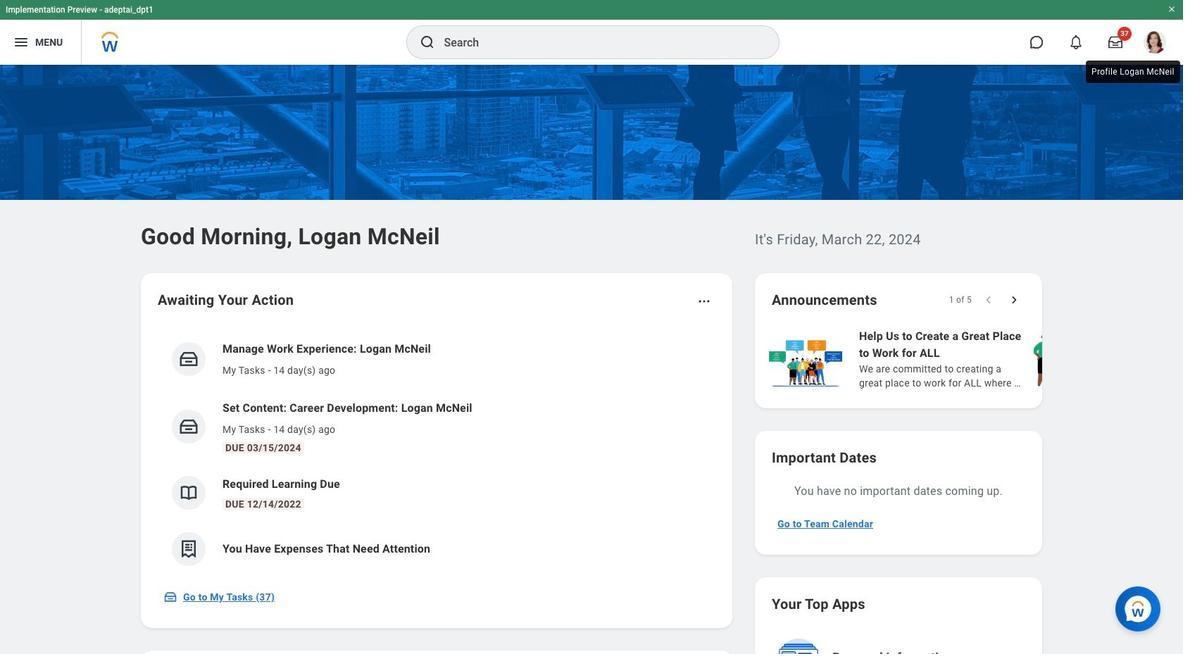 Task type: vqa. For each thing, say whether or not it's contained in the screenshot.
CHEVRON RIGHT SMALL 'image'
yes



Task type: describe. For each thing, give the bounding box(es) containing it.
inbox image
[[163, 591, 178, 605]]

inbox large image
[[1109, 35, 1123, 49]]

1 inbox image from the top
[[178, 349, 199, 370]]

notifications large image
[[1070, 35, 1084, 49]]

0 horizontal spatial list
[[158, 330, 716, 578]]



Task type: locate. For each thing, give the bounding box(es) containing it.
main content
[[0, 65, 1184, 655]]

list
[[767, 327, 1184, 392], [158, 330, 716, 578]]

chevron right small image
[[1008, 293, 1022, 307]]

0 vertical spatial inbox image
[[178, 349, 199, 370]]

related actions image
[[698, 295, 712, 309]]

2 inbox image from the top
[[178, 416, 199, 438]]

close environment banner image
[[1168, 5, 1177, 13]]

dashboard expenses image
[[178, 539, 199, 560]]

chevron left small image
[[982, 293, 996, 307]]

book open image
[[178, 483, 199, 504]]

1 horizontal spatial list
[[767, 327, 1184, 392]]

status
[[950, 295, 972, 306]]

1 vertical spatial inbox image
[[178, 416, 199, 438]]

profile logan mcneil image
[[1144, 31, 1167, 56]]

Search Workday  search field
[[444, 27, 750, 58]]

search image
[[419, 34, 436, 51]]

inbox image
[[178, 349, 199, 370], [178, 416, 199, 438]]

justify image
[[13, 34, 30, 51]]

banner
[[0, 0, 1184, 65]]

tooltip
[[1084, 58, 1184, 86]]



